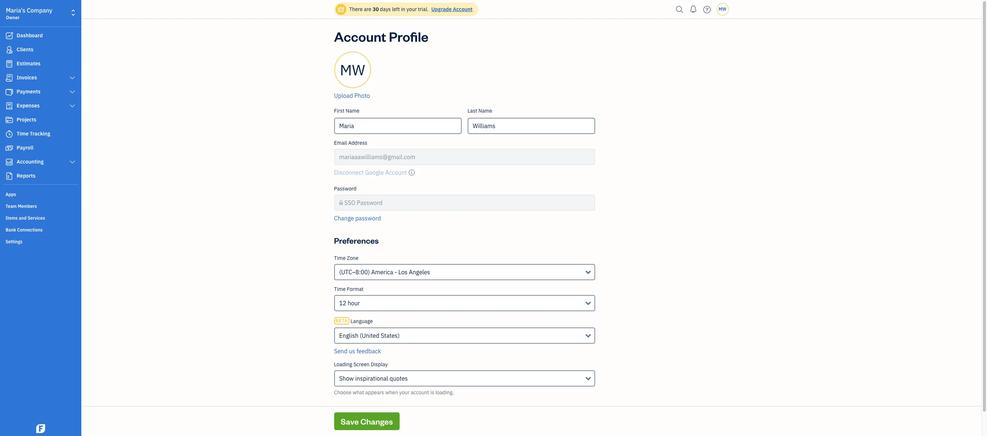Task type: describe. For each thing, give the bounding box(es) containing it.
quotes
[[390, 375, 408, 383]]

upload photo
[[334, 92, 370, 99]]

freshbooks
[[361, 406, 393, 413]]

Language field
[[334, 328, 595, 344]]

estimates
[[17, 60, 41, 67]]

last
[[468, 108, 477, 114]]

when
[[385, 390, 398, 396]]

1 horizontal spatial account
[[453, 6, 473, 13]]

account profile
[[334, 28, 428, 45]]

in
[[401, 6, 405, 13]]

screen
[[353, 362, 370, 368]]

out
[[345, 406, 354, 413]]

address
[[348, 140, 367, 146]]

search image
[[674, 4, 686, 15]]

loading screen display
[[334, 362, 388, 368]]

members
[[18, 204, 37, 209]]

there are 30 days left in your trial. upgrade account
[[349, 6, 473, 13]]

items and services
[[6, 216, 45, 221]]

log out of freshbooks on all devices button
[[334, 405, 430, 414]]

dashboard link
[[2, 29, 79, 43]]

password
[[355, 215, 381, 222]]

chevron large down image for payments
[[69, 89, 76, 95]]

preferences element
[[331, 255, 598, 423]]

expenses
[[17, 102, 40, 109]]

clients link
[[2, 43, 79, 57]]

estimates link
[[2, 57, 79, 71]]

change
[[334, 215, 354, 222]]

trial.
[[418, 6, 429, 13]]

time tracking link
[[2, 128, 79, 141]]

sso
[[344, 199, 355, 207]]

save changes button
[[334, 413, 400, 431]]

1 vertical spatial password
[[357, 199, 383, 207]]

0 vertical spatial password
[[334, 186, 357, 192]]

time for 12 hour
[[334, 286, 346, 293]]

Last Name text field
[[468, 118, 595, 134]]

chevron large down image
[[69, 75, 76, 81]]

invoice image
[[5, 74, 14, 82]]

(united
[[360, 332, 379, 340]]

are
[[364, 6, 371, 13]]

loading.
[[435, 390, 454, 396]]

info image
[[408, 168, 415, 177]]

save changes
[[341, 417, 393, 427]]

what
[[353, 390, 364, 396]]

email
[[334, 140, 347, 146]]

us
[[349, 348, 355, 355]]

timer image
[[5, 131, 14, 138]]

client image
[[5, 46, 14, 54]]

Loading Screen Display field
[[334, 371, 595, 387]]

payroll link
[[2, 142, 79, 155]]

choose what appears when your account is loading.
[[334, 390, 454, 396]]

apps
[[6, 192, 16, 197]]

send us feedback link
[[334, 348, 381, 355]]

send us feedback
[[334, 348, 381, 355]]

payments link
[[2, 85, 79, 99]]

name for first name
[[346, 108, 359, 114]]

mw inside account profile "element"
[[340, 60, 365, 79]]

time format
[[334, 286, 364, 293]]

is
[[430, 390, 434, 396]]

last name
[[468, 108, 492, 114]]

1 vertical spatial account
[[334, 28, 386, 45]]

account
[[411, 390, 429, 396]]

money image
[[5, 145, 14, 152]]

choose
[[334, 390, 351, 396]]

your inside preferences element
[[399, 390, 410, 396]]

30
[[373, 6, 379, 13]]

dashboard
[[17, 32, 43, 39]]

maria's
[[6, 7, 25, 14]]

accounting link
[[2, 156, 79, 169]]

photo
[[354, 92, 370, 99]]

there
[[349, 6, 363, 13]]

items
[[6, 216, 18, 221]]

payments
[[17, 88, 40, 95]]

mw button
[[716, 3, 729, 16]]

display
[[371, 362, 388, 368]]

angeles
[[409, 269, 430, 276]]

inspirational
[[355, 375, 388, 383]]

lock image
[[339, 199, 343, 207]]

first name
[[334, 108, 359, 114]]

chart image
[[5, 159, 14, 166]]

send
[[334, 348, 348, 355]]

maria's company owner
[[6, 7, 52, 20]]

email address
[[334, 140, 367, 146]]

america
[[371, 269, 393, 276]]

First Name text field
[[334, 118, 462, 134]]

expense image
[[5, 102, 14, 110]]



Task type: locate. For each thing, give the bounding box(es) containing it.
0 horizontal spatial password
[[334, 186, 357, 192]]

12 hour
[[339, 300, 360, 307]]

Email Address email field
[[334, 149, 595, 165]]

your right when
[[399, 390, 410, 396]]

password up lock icon
[[334, 186, 357, 192]]

0 horizontal spatial account
[[334, 28, 386, 45]]

time left zone
[[334, 255, 346, 262]]

name right first
[[346, 108, 359, 114]]

and
[[19, 216, 26, 221]]

name right last
[[478, 108, 492, 114]]

account
[[453, 6, 473, 13], [334, 28, 386, 45]]

your right 'in'
[[406, 6, 417, 13]]

time inside main element
[[17, 131, 29, 137]]

of
[[355, 406, 360, 413]]

owner
[[6, 15, 20, 20]]

feedback
[[357, 348, 381, 355]]

devices
[[410, 406, 430, 413]]

(utc–8:00) america - los angeles
[[339, 269, 430, 276]]

0 horizontal spatial mw
[[340, 60, 365, 79]]

change password button
[[334, 214, 381, 223]]

1 horizontal spatial name
[[478, 108, 492, 114]]

name for last name
[[478, 108, 492, 114]]

settings link
[[2, 236, 79, 247]]

states)
[[381, 332, 400, 340]]

changes
[[360, 417, 393, 427]]

first
[[334, 108, 344, 114]]

time
[[17, 131, 29, 137], [334, 255, 346, 262], [334, 286, 346, 293]]

projects link
[[2, 113, 79, 127]]

appears
[[365, 390, 384, 396]]

mw right go to help icon
[[719, 6, 727, 12]]

company
[[27, 7, 52, 14]]

2 vertical spatial chevron large down image
[[69, 159, 76, 165]]

notifications image
[[687, 2, 699, 17]]

0 horizontal spatial name
[[346, 108, 359, 114]]

invoices link
[[2, 71, 79, 85]]

0 vertical spatial your
[[406, 6, 417, 13]]

1 chevron large down image from the top
[[69, 89, 76, 95]]

project image
[[5, 116, 14, 124]]

(utc–8:00)
[[339, 269, 370, 276]]

show inspirational quotes
[[339, 375, 408, 383]]

settings
[[6, 239, 22, 245]]

payment image
[[5, 88, 14, 96]]

bank connections link
[[2, 224, 79, 236]]

show
[[339, 375, 354, 383]]

los
[[398, 269, 407, 276]]

team
[[6, 204, 17, 209]]

expenses link
[[2, 99, 79, 113]]

sso password
[[344, 199, 383, 207]]

bank
[[6, 227, 16, 233]]

all
[[402, 406, 409, 413]]

format
[[347, 286, 364, 293]]

hour
[[348, 300, 360, 307]]

1 horizontal spatial password
[[357, 199, 383, 207]]

profile
[[389, 28, 428, 45]]

left
[[392, 6, 400, 13]]

time right the timer image
[[17, 131, 29, 137]]

save
[[341, 417, 359, 427]]

english
[[339, 332, 358, 340]]

0 vertical spatial time
[[17, 131, 29, 137]]

3 chevron large down image from the top
[[69, 159, 76, 165]]

change password
[[334, 215, 381, 222]]

chevron large down image for expenses
[[69, 103, 76, 109]]

chevron large down image inside payments link
[[69, 89, 76, 95]]

projects
[[17, 116, 36, 123]]

0 vertical spatial mw
[[719, 6, 727, 12]]

language
[[351, 318, 373, 325]]

1 vertical spatial mw
[[340, 60, 365, 79]]

12
[[339, 300, 346, 307]]

name
[[346, 108, 359, 114], [478, 108, 492, 114]]

english (united states)
[[339, 332, 400, 340]]

log out of freshbooks on all devices
[[334, 406, 430, 413]]

1 vertical spatial chevron large down image
[[69, 103, 76, 109]]

freshbooks image
[[35, 425, 47, 434]]

1 vertical spatial time
[[334, 255, 346, 262]]

beta language
[[336, 318, 373, 325]]

log
[[334, 406, 343, 413]]

services
[[28, 216, 45, 221]]

1 horizontal spatial mw
[[719, 6, 727, 12]]

accounting
[[17, 159, 44, 165]]

upgrade
[[431, 6, 452, 13]]

dashboard image
[[5, 32, 14, 40]]

2 vertical spatial time
[[334, 286, 346, 293]]

chevron large down image
[[69, 89, 76, 95], [69, 103, 76, 109], [69, 159, 76, 165]]

zone
[[347, 255, 359, 262]]

team members
[[6, 204, 37, 209]]

Time Zone field
[[334, 264, 595, 281]]

0 vertical spatial chevron large down image
[[69, 89, 76, 95]]

main element
[[0, 0, 100, 437]]

clients
[[17, 46, 33, 53]]

1 vertical spatial your
[[399, 390, 410, 396]]

tracking
[[30, 131, 50, 137]]

team members link
[[2, 201, 79, 212]]

account down there
[[334, 28, 386, 45]]

on
[[394, 406, 401, 413]]

items and services link
[[2, 213, 79, 224]]

reports
[[17, 173, 35, 179]]

time tracking
[[17, 131, 50, 137]]

connections
[[17, 227, 43, 233]]

crown image
[[337, 5, 345, 13]]

beta
[[336, 318, 348, 324]]

account right "upgrade"
[[453, 6, 473, 13]]

password up the password
[[357, 199, 383, 207]]

estimate image
[[5, 60, 14, 68]]

apps link
[[2, 189, 79, 200]]

2 chevron large down image from the top
[[69, 103, 76, 109]]

Time Format field
[[334, 295, 595, 312]]

2 name from the left
[[478, 108, 492, 114]]

mw inside mw dropdown button
[[719, 6, 727, 12]]

-
[[395, 269, 397, 276]]

bank connections
[[6, 227, 43, 233]]

upgrade account link
[[430, 6, 473, 13]]

go to help image
[[701, 4, 713, 15]]

0 vertical spatial account
[[453, 6, 473, 13]]

mw up upload photo
[[340, 60, 365, 79]]

upload
[[334, 92, 353, 99]]

mw
[[719, 6, 727, 12], [340, 60, 365, 79]]

time up 12
[[334, 286, 346, 293]]

chevron large down image for accounting
[[69, 159, 76, 165]]

1 name from the left
[[346, 108, 359, 114]]

time for (utc–8:00)
[[334, 255, 346, 262]]

account profile element
[[331, 51, 598, 229]]

report image
[[5, 173, 14, 180]]



Task type: vqa. For each thing, say whether or not it's contained in the screenshot.
BANK CONNECTIONS
yes



